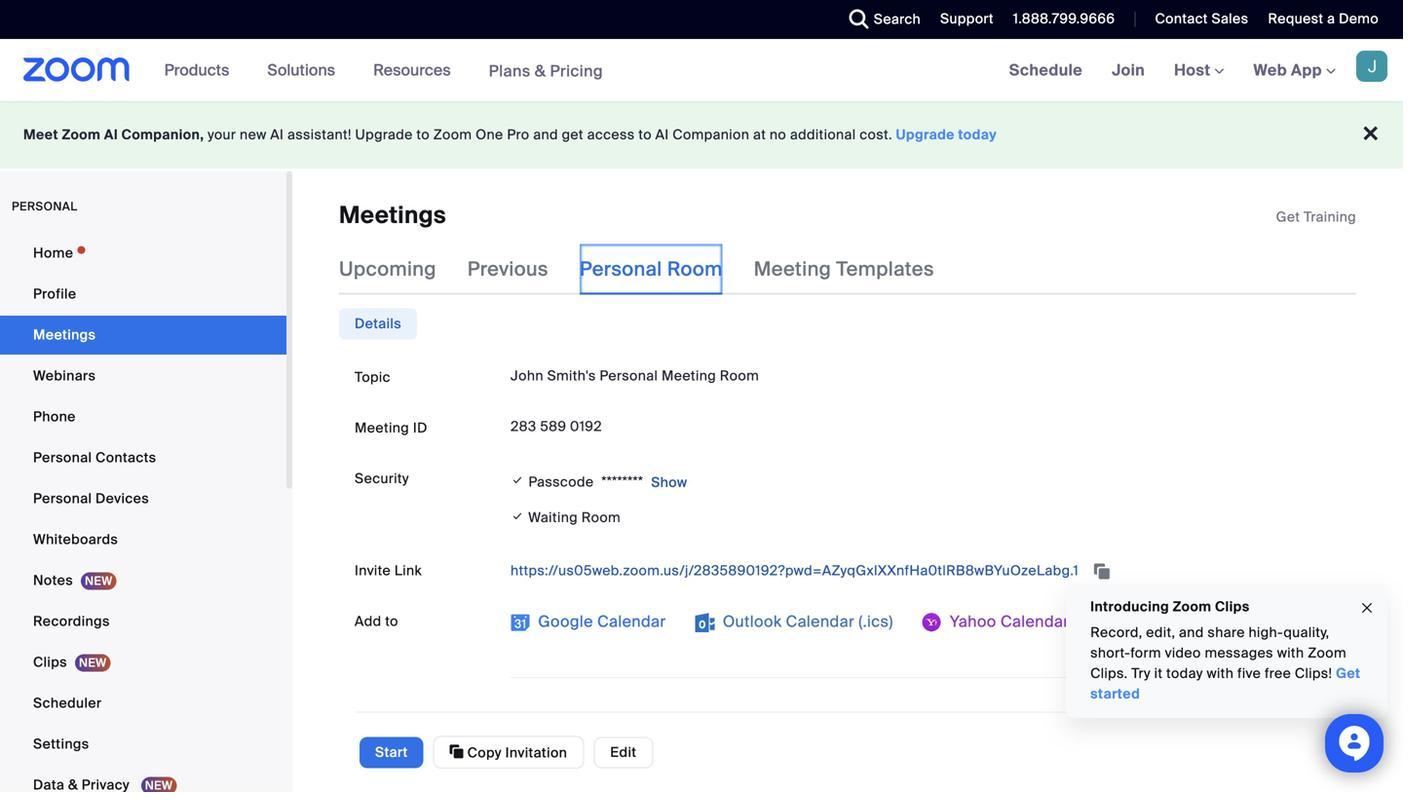 Task type: vqa. For each thing, say whether or not it's contained in the screenshot.
at
yes



Task type: locate. For each thing, give the bounding box(es) containing it.
edit button
[[594, 737, 653, 768]]

0192
[[570, 418, 602, 436]]

2 horizontal spatial ai
[[656, 126, 669, 144]]

0 vertical spatial with
[[1277, 644, 1305, 662]]

personal inside topic element
[[600, 367, 658, 385]]

product information navigation
[[150, 39, 618, 103]]

0 vertical spatial meeting
[[754, 257, 832, 282]]

0 horizontal spatial host
[[511, 718, 542, 736]]

profile
[[33, 285, 76, 303]]

with down messages
[[1207, 665, 1234, 683]]

show button
[[644, 467, 688, 498]]

recordings link
[[0, 602, 287, 641]]

host inside meetings navigation
[[1175, 60, 1215, 80]]

get right clips!
[[1336, 665, 1361, 683]]

get for get started
[[1336, 665, 1361, 683]]

home link
[[0, 234, 287, 273]]

get left training
[[1277, 208, 1301, 226]]

invite link
[[355, 562, 422, 580]]

btn image inside outlook calendar (.ics) link
[[695, 613, 715, 633]]

meetings up upcoming
[[339, 200, 446, 231]]

contact
[[1155, 10, 1208, 28]]

0 vertical spatial room
[[667, 257, 723, 282]]

and up video
[[1179, 624, 1204, 642]]

outlook calendar (.ics) link
[[695, 606, 894, 637]]

yahoo calendar link
[[923, 606, 1070, 637]]

notes link
[[0, 561, 287, 600]]

personal for personal room
[[580, 257, 662, 282]]

0 horizontal spatial meetings
[[33, 326, 96, 344]]

ai right new
[[270, 126, 284, 144]]

invite
[[355, 562, 391, 580]]

btn image for yahoo calendar
[[923, 613, 942, 633]]

google
[[538, 612, 593, 632]]

to right access
[[639, 126, 652, 144]]

personal devices link
[[0, 480, 287, 519]]

0 horizontal spatial with
[[1207, 665, 1234, 683]]

calendar right yahoo
[[1001, 612, 1070, 632]]

zoom up clips!
[[1308, 644, 1347, 662]]

2 horizontal spatial calendar
[[1001, 612, 1070, 632]]

yahoo calendar
[[946, 612, 1070, 632]]

zoom up edit,
[[1173, 598, 1212, 616]]

0 horizontal spatial today
[[958, 126, 997, 144]]

checked image left passcode
[[511, 471, 525, 490]]

get for get training
[[1277, 208, 1301, 226]]

0 horizontal spatial upgrade
[[355, 126, 413, 144]]

and
[[533, 126, 558, 144], [1179, 624, 1204, 642]]

video
[[1165, 644, 1201, 662]]

1 horizontal spatial and
[[1179, 624, 1204, 642]]

2 horizontal spatial meeting
[[754, 257, 832, 282]]

1 horizontal spatial host
[[1175, 60, 1215, 80]]

upgrade down product information navigation
[[355, 126, 413, 144]]

2 horizontal spatial to
[[639, 126, 652, 144]]

banner containing products
[[0, 39, 1404, 103]]

host up invitation at the left of the page
[[511, 718, 542, 736]]

personal menu menu
[[0, 234, 287, 792]]

0 vertical spatial meetings
[[339, 200, 446, 231]]

personal for personal contacts
[[33, 449, 92, 467]]

get inside "get started"
[[1336, 665, 1361, 683]]

waiting
[[528, 509, 578, 527]]

2 btn image from the left
[[923, 613, 942, 633]]

ai left companion,
[[104, 126, 118, 144]]

btn image
[[511, 613, 530, 633]]

room for waiting room
[[582, 509, 621, 527]]

1 horizontal spatial meeting
[[662, 367, 716, 385]]

1 horizontal spatial btn image
[[923, 613, 942, 633]]

details
[[355, 315, 402, 333]]

1 vertical spatial clips
[[33, 654, 67, 672]]

3 calendar from the left
[[1001, 612, 1070, 632]]

share
[[1208, 624, 1245, 642]]

0 horizontal spatial to
[[385, 613, 398, 631]]

and inside "meet zoom ai companion," footer
[[533, 126, 558, 144]]

today inside record, edit, and share high-quality, short-form video messages with zoom clips. try it today with five free clips!
[[1167, 665, 1203, 683]]

meetings navigation
[[995, 39, 1404, 103]]

products
[[164, 60, 229, 80]]

0 horizontal spatial btn image
[[695, 613, 715, 633]]

your
[[208, 126, 236, 144]]

high-
[[1249, 624, 1284, 642]]

app
[[1292, 60, 1323, 80]]

banner
[[0, 39, 1404, 103]]

web app button
[[1254, 60, 1336, 80]]

1 calendar from the left
[[598, 612, 666, 632]]

waiting room
[[525, 509, 621, 527]]

clips link
[[0, 643, 287, 682]]

btn image left "outlook"
[[695, 613, 715, 633]]

today inside "meet zoom ai companion," footer
[[958, 126, 997, 144]]

clips up scheduler
[[33, 654, 67, 672]]

home
[[33, 244, 73, 262]]

today down schedule link
[[958, 126, 997, 144]]

zoom left one
[[434, 126, 472, 144]]

meeting id
[[355, 419, 428, 437]]

to right add
[[385, 613, 398, 631]]

zoom logo image
[[23, 58, 130, 82]]

0 vertical spatial and
[[533, 126, 558, 144]]

clips up share
[[1215, 598, 1250, 616]]

solutions button
[[267, 39, 344, 101]]

1 horizontal spatial calendar
[[786, 612, 855, 632]]

1 horizontal spatial today
[[1167, 665, 1203, 683]]

0 horizontal spatial calendar
[[598, 612, 666, 632]]

checked image left waiting
[[511, 506, 525, 527]]

0 horizontal spatial meeting
[[355, 419, 409, 437]]

btn image for outlook calendar (.ics)
[[695, 613, 715, 633]]

personal inside tabs of meeting tab list
[[580, 257, 662, 282]]

1 vertical spatial room
[[720, 367, 759, 385]]

1 vertical spatial today
[[1167, 665, 1203, 683]]

new
[[240, 126, 267, 144]]

meet zoom ai companion, footer
[[0, 101, 1404, 169]]

0 horizontal spatial and
[[533, 126, 558, 144]]

copy image
[[450, 743, 464, 761]]

web app
[[1254, 60, 1323, 80]]

details tab list
[[339, 308, 417, 340]]

id
[[413, 419, 428, 437]]

2 upgrade from the left
[[896, 126, 955, 144]]

0 horizontal spatial clips
[[33, 654, 67, 672]]

record,
[[1091, 624, 1143, 642]]

meetings
[[339, 200, 446, 231], [33, 326, 96, 344]]

1 horizontal spatial ai
[[270, 126, 284, 144]]

room inside tabs of meeting tab list
[[667, 257, 723, 282]]

today
[[958, 126, 997, 144], [1167, 665, 1203, 683]]

personal
[[580, 257, 662, 282], [600, 367, 658, 385], [33, 449, 92, 467], [33, 490, 92, 508]]

1 vertical spatial meetings
[[33, 326, 96, 344]]

calendar
[[598, 612, 666, 632], [786, 612, 855, 632], [1001, 612, 1070, 632]]

calendar right google at the bottom of page
[[598, 612, 666, 632]]

today down video
[[1167, 665, 1203, 683]]

0 vertical spatial host
[[1175, 60, 1215, 80]]

plans & pricing link
[[489, 61, 603, 81], [489, 61, 603, 81]]

btn image left yahoo
[[923, 613, 942, 633]]

phone
[[33, 408, 76, 426]]

personal inside personal devices link
[[33, 490, 92, 508]]

host down "contact sales" at top right
[[1175, 60, 1215, 80]]

personal inside personal contacts 'link'
[[33, 449, 92, 467]]

room for personal room
[[667, 257, 723, 282]]

2 checked image from the top
[[511, 506, 525, 527]]

and left get
[[533, 126, 558, 144]]

1 horizontal spatial get
[[1336, 665, 1361, 683]]

0 vertical spatial get
[[1277, 208, 1301, 226]]

calendar left (.ics)
[[786, 612, 855, 632]]

profile link
[[0, 275, 287, 314]]

to down resources dropdown button
[[417, 126, 430, 144]]

support
[[941, 10, 994, 28]]

cost.
[[860, 126, 893, 144]]

at
[[753, 126, 766, 144]]

recordings
[[33, 613, 110, 631]]

1 btn image from the left
[[695, 613, 715, 633]]

previous
[[468, 257, 549, 282]]

get started link
[[1091, 665, 1361, 703]]

0 vertical spatial today
[[958, 126, 997, 144]]

video
[[355, 716, 393, 734]]

0 horizontal spatial get
[[1277, 208, 1301, 226]]

form
[[1131, 644, 1162, 662]]

meetings up webinars
[[33, 326, 96, 344]]

get
[[1277, 208, 1301, 226], [1336, 665, 1361, 683]]

1 vertical spatial and
[[1179, 624, 1204, 642]]

3 ai from the left
[[656, 126, 669, 144]]

meeting inside tab list
[[754, 257, 832, 282]]

0 horizontal spatial ai
[[104, 126, 118, 144]]

1 horizontal spatial upgrade
[[896, 126, 955, 144]]

with up free
[[1277, 644, 1305, 662]]

topic element
[[511, 362, 1341, 390]]

copy url image
[[1092, 565, 1112, 579]]

meeting
[[754, 257, 832, 282], [662, 367, 716, 385], [355, 419, 409, 437]]

1.888.799.9666 button
[[999, 0, 1120, 39], [1014, 10, 1116, 28]]

2 vertical spatial room
[[582, 509, 621, 527]]

access
[[587, 126, 635, 144]]

&
[[535, 61, 546, 81]]

(.ics)
[[859, 612, 894, 632]]

phone link
[[0, 398, 287, 437]]

checked image
[[511, 471, 525, 490], [511, 506, 525, 527]]

contacts
[[96, 449, 156, 467]]

contact sales link
[[1141, 0, 1254, 39], [1155, 10, 1249, 28]]

btn image
[[695, 613, 715, 633], [923, 613, 942, 633]]

started
[[1091, 685, 1140, 703]]

2 vertical spatial meeting
[[355, 419, 409, 437]]

btn image inside the yahoo calendar link
[[923, 613, 942, 633]]

meeting for meeting templates
[[754, 257, 832, 282]]

topic
[[355, 368, 391, 386]]

plans
[[489, 61, 531, 81]]

ai left companion
[[656, 126, 669, 144]]

one
[[476, 126, 504, 144]]

whiteboards link
[[0, 521, 287, 559]]

host button
[[1175, 60, 1225, 80]]

tabs of meeting tab list
[[339, 244, 966, 295]]

2 calendar from the left
[[786, 612, 855, 632]]

webinars
[[33, 367, 96, 385]]

1 vertical spatial checked image
[[511, 506, 525, 527]]

1 vertical spatial get
[[1336, 665, 1361, 683]]

0 vertical spatial checked image
[[511, 471, 525, 490]]

1 horizontal spatial clips
[[1215, 598, 1250, 616]]

https://us05web.zoom.us/j/2835890192?pwd=azyqgxlxxnfha0tlrb8wbyuozelabg.1 application
[[511, 555, 1341, 587]]

and inside record, edit, and share high-quality, short-form video messages with zoom clips. try it today with five free clips!
[[1179, 624, 1204, 642]]

1 vertical spatial meeting
[[662, 367, 716, 385]]

upgrade right cost.
[[896, 126, 955, 144]]

support link
[[926, 0, 999, 39], [941, 10, 994, 28]]

google calendar link
[[511, 606, 666, 637]]



Task type: describe. For each thing, give the bounding box(es) containing it.
meetings link
[[0, 316, 287, 355]]

edit
[[610, 743, 637, 762]]

1 horizontal spatial with
[[1277, 644, 1305, 662]]

notes
[[33, 572, 73, 590]]

participant
[[511, 745, 583, 763]]

copy
[[468, 744, 502, 762]]

record, edit, and share high-quality, short-form video messages with zoom clips. try it today with five free clips!
[[1091, 624, 1347, 683]]

get started
[[1091, 665, 1361, 703]]

try
[[1132, 665, 1151, 683]]

personal
[[12, 199, 77, 214]]

personal devices
[[33, 490, 149, 508]]

0 vertical spatial clips
[[1215, 598, 1250, 616]]

five
[[1238, 665, 1261, 683]]

whiteboards
[[33, 531, 118, 549]]

no
[[770, 126, 787, 144]]

add to
[[355, 613, 398, 631]]

john smith's personal meeting room
[[511, 367, 759, 385]]

1 upgrade from the left
[[355, 126, 413, 144]]

start
[[375, 743, 408, 762]]

resources button
[[373, 39, 460, 101]]

it
[[1155, 665, 1163, 683]]

profile picture image
[[1357, 51, 1388, 82]]

start button
[[360, 737, 424, 768]]

https://us05web.zoom.us/j/2835890192?pwd=azyqgxlxxnfha0tlrb8wbyuozelabg.1 link
[[511, 562, 1083, 580]]

zoom inside record, edit, and share high-quality, short-form video messages with zoom clips. try it today with five free clips!
[[1308, 644, 1347, 662]]

security
[[355, 470, 409, 488]]

calendar for google
[[598, 612, 666, 632]]

1 checked image from the top
[[511, 471, 525, 490]]

clips!
[[1295, 665, 1333, 683]]

1 horizontal spatial to
[[417, 126, 430, 144]]

schedule
[[1010, 60, 1083, 80]]

request
[[1268, 10, 1324, 28]]

schedule link
[[995, 39, 1098, 101]]

additional
[[790, 126, 856, 144]]

solutions
[[267, 60, 335, 80]]

settings
[[33, 735, 89, 753]]

meeting inside topic element
[[662, 367, 716, 385]]

1 vertical spatial host
[[511, 718, 542, 736]]

scheduler link
[[0, 684, 287, 723]]

short-
[[1091, 644, 1131, 662]]

meet zoom ai companion, your new ai assistant! upgrade to zoom one pro and get access to ai companion at no additional cost. upgrade today
[[23, 126, 997, 144]]

1 horizontal spatial meetings
[[339, 200, 446, 231]]

introducing
[[1091, 598, 1170, 616]]

copy invitation
[[464, 744, 568, 762]]

zoom right meet
[[62, 126, 101, 144]]

messages
[[1205, 644, 1274, 662]]

plans & pricing
[[489, 61, 603, 81]]

webinars link
[[0, 357, 287, 396]]

edit,
[[1146, 624, 1176, 642]]

devices
[[96, 490, 149, 508]]

https://us05web.zoom.us/j/2835890192?pwd=azyqgxlxxnfha0tlrb8wbyuozelabg.1
[[511, 562, 1083, 580]]

589
[[540, 418, 567, 436]]

invitation
[[505, 744, 568, 762]]

********
[[602, 473, 644, 491]]

link
[[395, 562, 422, 580]]

close image
[[1360, 597, 1375, 620]]

1.888.799.9666
[[1014, 10, 1116, 28]]

personal contacts
[[33, 449, 156, 467]]

details tab
[[339, 308, 417, 340]]

contact sales
[[1155, 10, 1249, 28]]

smith's
[[547, 367, 596, 385]]

show
[[651, 474, 688, 492]]

settings link
[[0, 725, 287, 764]]

2 ai from the left
[[270, 126, 284, 144]]

products button
[[164, 39, 238, 101]]

passcode ******** show
[[529, 473, 688, 492]]

meetings inside meetings link
[[33, 326, 96, 344]]

add to element
[[511, 606, 1341, 658]]

quality,
[[1284, 624, 1330, 642]]

join link
[[1098, 39, 1160, 101]]

meeting templates
[[754, 257, 935, 282]]

meet
[[23, 126, 58, 144]]

web
[[1254, 60, 1288, 80]]

get
[[562, 126, 584, 144]]

add
[[355, 613, 382, 631]]

join
[[1112, 60, 1145, 80]]

calendar for yahoo
[[1001, 612, 1070, 632]]

personal for personal devices
[[33, 490, 92, 508]]

clips inside 'link'
[[33, 654, 67, 672]]

free
[[1265, 665, 1292, 683]]

1 vertical spatial with
[[1207, 665, 1234, 683]]

companion,
[[121, 126, 204, 144]]

off
[[628, 745, 646, 763]]

training
[[1304, 208, 1357, 226]]

pricing
[[550, 61, 603, 81]]

templates
[[837, 257, 935, 282]]

resources
[[373, 60, 451, 80]]

1 ai from the left
[[104, 126, 118, 144]]

google calendar
[[534, 612, 666, 632]]

clips.
[[1091, 665, 1128, 683]]

get training link
[[1277, 208, 1357, 226]]

calendar for outlook
[[786, 612, 855, 632]]

host element
[[628, 745, 745, 764]]

scheduler
[[33, 694, 102, 713]]

room inside topic element
[[720, 367, 759, 385]]

yahoo
[[950, 612, 997, 632]]

outlook
[[723, 612, 782, 632]]

meeting for meeting id
[[355, 419, 409, 437]]

283 589 0192
[[511, 418, 602, 436]]



